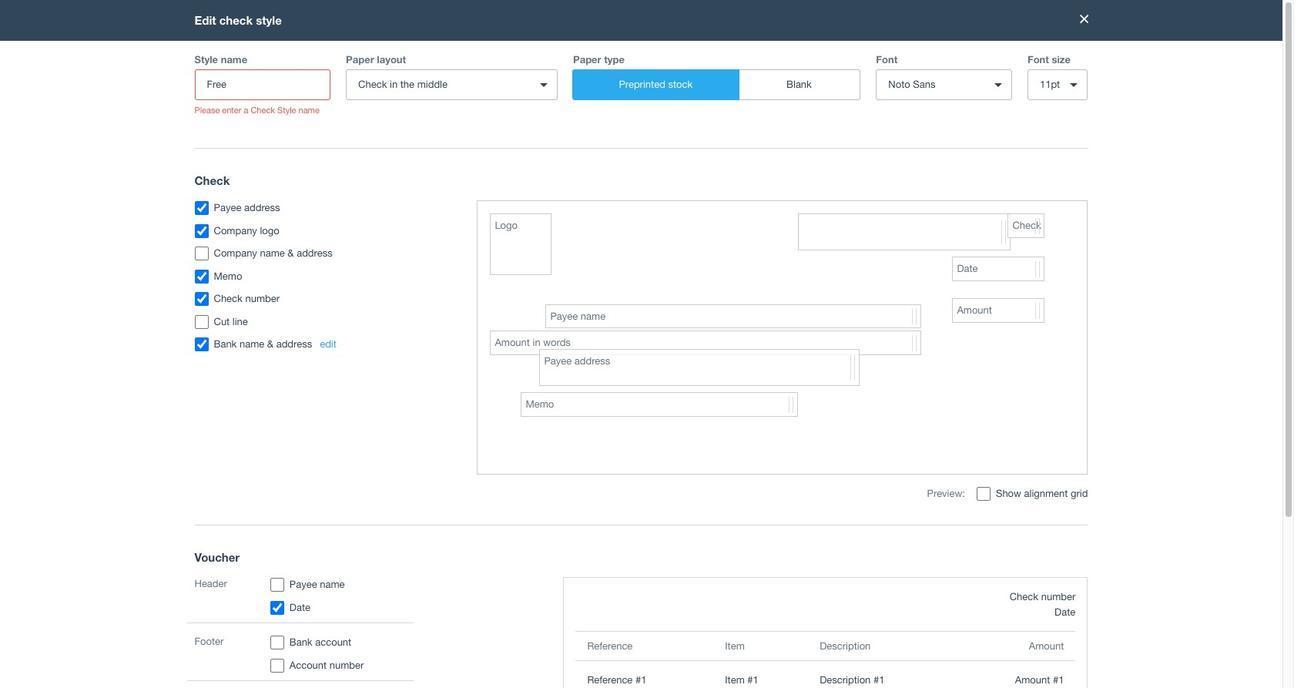 Task type: locate. For each thing, give the bounding box(es) containing it.
›
[[371, 92, 375, 103]]

top)
[[401, 220, 419, 230]]

0 vertical spatial company
[[308, 325, 343, 335]]

0 vertical spatial check
[[289, 103, 345, 124]]

1 check (on top) with 2 vouchers
[[350, 220, 490, 230]]

&
[[369, 336, 375, 346]]

1 company from the top
[[308, 325, 343, 335]]

new style
[[313, 152, 356, 162]]

address
[[308, 347, 337, 357]]

(on
[[385, 220, 399, 230]]

0 horizontal spatial check
[[289, 103, 345, 124]]

organization settings › check styles
[[289, 92, 404, 124]]

organization
[[289, 92, 336, 103]]

font:
[[298, 249, 317, 259]]

company
[[308, 325, 343, 335], [308, 336, 343, 346]]

check
[[289, 103, 345, 124], [582, 314, 604, 324]]

check down description
[[582, 314, 604, 324]]

languages,
[[415, 249, 461, 259]]

1 vertical spatial company
[[308, 336, 343, 346]]

10pt
[[464, 249, 484, 259]]

company logo company name & address
[[308, 325, 375, 357]]

organization settings link
[[289, 92, 368, 103]]

supports
[[350, 249, 387, 259]]

check up new
[[289, 103, 345, 124]]

check inside organization settings › check styles
[[289, 103, 345, 124]]

1 vertical spatial check
[[582, 314, 604, 324]]



Task type: describe. For each thing, give the bounding box(es) containing it.
1 horizontal spatial check
[[582, 314, 604, 324]]

description
[[582, 302, 624, 312]]

vouchers
[[451, 220, 490, 230]]

2
[[443, 220, 449, 230]]

1
[[350, 220, 355, 230]]

options
[[955, 195, 988, 205]]

arial
[[320, 249, 339, 259]]

style
[[334, 152, 356, 162]]

font: arial – supports asian languages, 10pt
[[298, 249, 484, 259]]

logo
[[346, 325, 362, 335]]

number
[[607, 314, 636, 324]]

check
[[358, 220, 382, 230]]

with
[[422, 220, 441, 230]]

check number
[[582, 314, 636, 324]]

asian
[[389, 249, 413, 259]]

styles
[[350, 103, 404, 124]]

svg image
[[1067, 57, 1076, 66]]

2 company from the top
[[308, 336, 343, 346]]

name
[[346, 336, 367, 346]]

new style link
[[289, 146, 365, 168]]

new
[[313, 152, 332, 162]]

–
[[342, 249, 347, 259]]

settings
[[339, 92, 368, 103]]



Task type: vqa. For each thing, say whether or not it's contained in the screenshot.
the right the spent
no



